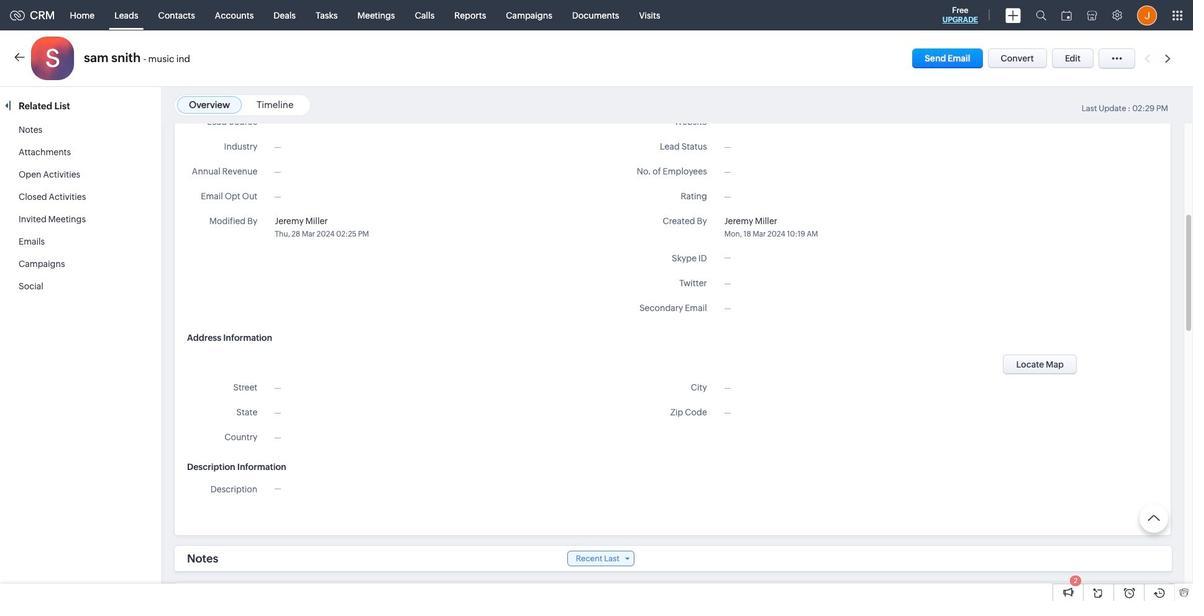 Task type: describe. For each thing, give the bounding box(es) containing it.
profile element
[[1130, 0, 1165, 30]]

create menu image
[[1006, 8, 1021, 23]]

search element
[[1029, 0, 1054, 30]]

previous record image
[[1145, 54, 1151, 62]]

search image
[[1036, 10, 1047, 21]]

calendar image
[[1062, 10, 1072, 20]]



Task type: vqa. For each thing, say whether or not it's contained in the screenshot.
Search text box
no



Task type: locate. For each thing, give the bounding box(es) containing it.
create menu element
[[998, 0, 1029, 30]]

None button
[[1004, 355, 1077, 375]]

next record image
[[1165, 54, 1174, 62]]

profile image
[[1137, 5, 1157, 25]]

logo image
[[10, 10, 25, 20]]



